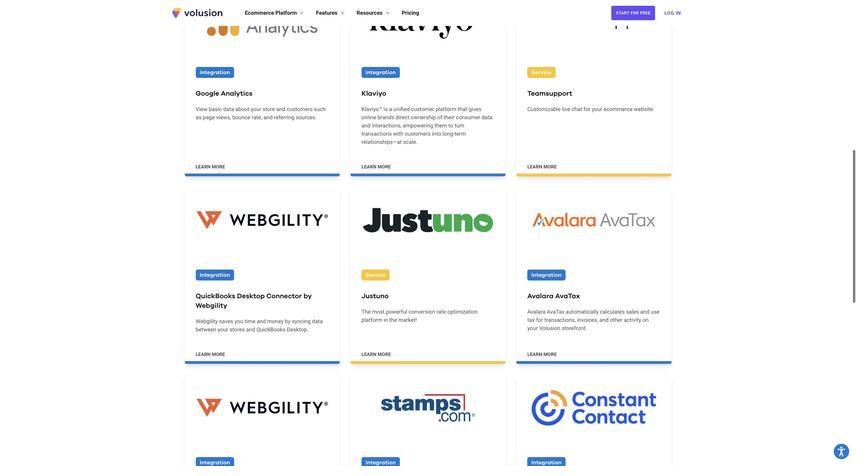 Task type: vqa. For each thing, say whether or not it's contained in the screenshot.


Task type: describe. For each thing, give the bounding box(es) containing it.
you
[[235, 318, 243, 325]]

unified
[[394, 106, 410, 113]]

view
[[196, 106, 208, 112]]

learn more for quickbooks desktop connector by webgility
[[196, 352, 225, 357]]

use
[[651, 309, 660, 315]]

avalara avatax
[[528, 293, 581, 300]]

desktop
[[237, 293, 265, 300]]

in
[[384, 317, 388, 324]]

customers inside klaviyo™ is a unified customer platform that gives online brands direct ownership of their consumer data and interactions, empowering them to turn transactions with customers into long-term relationships—at scale.
[[405, 131, 431, 137]]

money
[[267, 318, 284, 325]]

log in link
[[661, 5, 686, 21]]

transactions,
[[545, 317, 576, 324]]

rate
[[437, 309, 446, 315]]

is
[[384, 106, 388, 113]]

analytics
[[221, 90, 253, 97]]

term
[[455, 131, 466, 137]]

quickbooks online connector by webgility image
[[185, 375, 340, 441]]

stamps image
[[351, 375, 506, 441]]

pricing link
[[402, 9, 420, 17]]

view basic data about your store and customers such as page views, bounce rate, and referring sources.
[[196, 106, 326, 121]]

quickbooks desktop connector by webgility
[[196, 293, 312, 309]]

pricing
[[402, 10, 420, 16]]

data inside view basic data about your store and customers such as page views, bounce rate, and referring sources.
[[223, 106, 234, 112]]

google analytics
[[196, 90, 253, 97]]

by inside webgility saves you time and money by syncing data between your stores and quickbooks desktop.
[[285, 318, 291, 325]]

ecommerce
[[245, 10, 274, 16]]

quickbooks inside quickbooks desktop connector by webgility
[[196, 293, 236, 300]]

the
[[390, 317, 397, 324]]

your inside avalara avatax automatically calculates sales and use tax for transactions, invoices, and other activity on your volusion storefront.
[[528, 325, 538, 332]]

0 vertical spatial for
[[584, 106, 591, 112]]

and right time
[[257, 318, 266, 325]]

1 integration link from the left
[[185, 375, 340, 467]]

teamsupport image
[[517, 0, 672, 51]]

learn more button for justuno
[[362, 351, 391, 358]]

platform inside 'the most powerful conversion rate optimization platform in the market!'
[[362, 317, 383, 324]]

and up referring
[[277, 106, 286, 112]]

learn more button for klaviyo
[[362, 163, 391, 170]]

ecommerce platform
[[245, 10, 297, 16]]

more for quickbooks desktop connector by webgility
[[212, 352, 225, 357]]

volusion
[[540, 325, 561, 332]]

storefront.
[[562, 325, 588, 332]]

3 integration link from the left
[[517, 375, 672, 467]]

about
[[236, 106, 250, 112]]

avatax for avalara avatax
[[556, 293, 581, 300]]

more for teamsupport
[[544, 164, 557, 170]]

your right chat
[[592, 106, 603, 112]]

customizable live chat for your ecommerce website.
[[528, 106, 655, 112]]

teamsupport
[[528, 90, 573, 97]]

powerful
[[386, 309, 408, 315]]

avalara avatax automatically calculates sales and use tax for transactions, invoices, and other activity on your volusion storefront.
[[528, 309, 660, 332]]

and down store
[[264, 114, 273, 121]]

other
[[610, 317, 623, 324]]

for
[[631, 11, 640, 15]]

activity
[[624, 317, 642, 324]]

consumer
[[456, 114, 481, 121]]

klaviyo image
[[351, 0, 506, 51]]

more for justuno
[[378, 352, 391, 357]]

market!
[[399, 317, 417, 324]]

a
[[389, 106, 392, 113]]

data inside webgility saves you time and money by syncing data between your stores and quickbooks desktop.
[[312, 318, 323, 325]]

service for teamsupport
[[532, 70, 552, 75]]

and inside klaviyo™ is a unified customer platform that gives online brands direct ownership of their consumer data and interactions, empowering them to turn transactions with customers into long-term relationships—at scale.
[[362, 122, 371, 129]]

avalara for avalara avatax
[[528, 293, 554, 300]]

of
[[438, 114, 443, 121]]

between
[[196, 327, 216, 333]]

calculates
[[600, 309, 625, 315]]

constant contact image
[[517, 375, 672, 441]]

brands
[[378, 114, 395, 121]]

rate,
[[252, 114, 262, 121]]

learn for google analytics
[[196, 164, 211, 170]]

sources.
[[296, 114, 317, 121]]

learn more button for teamsupport
[[528, 163, 557, 170]]

service for justuno
[[366, 273, 386, 278]]

to
[[449, 122, 454, 129]]

bounce
[[233, 114, 251, 121]]

views,
[[216, 114, 231, 121]]

into
[[432, 131, 442, 137]]

conversion
[[409, 309, 436, 315]]

that
[[458, 106, 468, 113]]

the
[[362, 309, 371, 315]]

such
[[314, 106, 326, 112]]

stores
[[230, 327, 245, 333]]

klaviyo
[[362, 90, 387, 97]]

customizable
[[528, 106, 561, 112]]

klaviyo™ is a unified customer platform that gives online brands direct ownership of their consumer data and interactions, empowering them to turn transactions with customers into long-term relationships—at scale.
[[362, 106, 493, 145]]

syncing
[[292, 318, 311, 325]]

most
[[372, 309, 385, 315]]

klaviyo™
[[362, 106, 383, 113]]

webgility inside webgility saves you time and money by syncing data between your stores and quickbooks desktop.
[[196, 318, 218, 325]]

learn more button for avalara avatax
[[528, 351, 557, 358]]

google analytics image
[[185, 0, 340, 51]]

features
[[316, 10, 338, 16]]

long-
[[443, 131, 455, 137]]

turn
[[455, 122, 465, 129]]

ownership
[[411, 114, 436, 121]]

them
[[435, 122, 447, 129]]

learn for justuno
[[362, 352, 377, 357]]

with
[[393, 131, 404, 137]]

chat
[[572, 106, 583, 112]]

page
[[203, 114, 215, 121]]

the most powerful conversion rate optimization platform in the market!
[[362, 309, 478, 324]]

store
[[263, 106, 275, 112]]

avatax for avalara avatax automatically calculates sales and use tax for transactions, invoices, and other activity on your volusion storefront.
[[547, 309, 565, 315]]



Task type: locate. For each thing, give the bounding box(es) containing it.
desktop.
[[287, 327, 309, 333]]

0 vertical spatial platform
[[436, 106, 457, 113]]

0 horizontal spatial data
[[223, 106, 234, 112]]

more
[[212, 164, 225, 170], [378, 164, 391, 170], [544, 164, 557, 170], [212, 352, 225, 357], [378, 352, 391, 357], [544, 352, 557, 357]]

0 horizontal spatial by
[[285, 318, 291, 325]]

0 vertical spatial by
[[304, 293, 312, 300]]

more for avalara avatax
[[544, 352, 557, 357]]

0 vertical spatial customers
[[287, 106, 313, 112]]

avalara for avalara avatax automatically calculates sales and use tax for transactions, invoices, and other activity on your volusion storefront.
[[528, 309, 546, 315]]

your inside webgility saves you time and money by syncing data between your stores and quickbooks desktop.
[[218, 327, 228, 333]]

learn more for google analytics
[[196, 164, 225, 170]]

0 horizontal spatial integration link
[[185, 375, 340, 467]]

0 vertical spatial avatax
[[556, 293, 581, 300]]

your down saves
[[218, 327, 228, 333]]

free
[[641, 11, 651, 15]]

data right 'syncing'
[[312, 318, 323, 325]]

ecommerce platform button
[[245, 9, 305, 17]]

your up rate,
[[251, 106, 261, 112]]

data inside klaviyo™ is a unified customer platform that gives online brands direct ownership of their consumer data and interactions, empowering them to turn transactions with customers into long-term relationships—at scale.
[[482, 114, 493, 121]]

learn
[[196, 164, 211, 170], [362, 164, 377, 170], [528, 164, 543, 170], [196, 352, 211, 357], [362, 352, 377, 357], [528, 352, 543, 357]]

1 horizontal spatial platform
[[436, 106, 457, 113]]

1 vertical spatial platform
[[362, 317, 383, 324]]

2 integration link from the left
[[351, 375, 506, 467]]

1 vertical spatial service
[[366, 273, 386, 278]]

live
[[563, 106, 571, 112]]

1 vertical spatial by
[[285, 318, 291, 325]]

quickbooks up saves
[[196, 293, 236, 300]]

basic
[[209, 106, 222, 112]]

customers up sources.
[[287, 106, 313, 112]]

more for klaviyo
[[378, 164, 391, 170]]

for inside avalara avatax automatically calculates sales and use tax for transactions, invoices, and other activity on your volusion storefront.
[[537, 317, 544, 324]]

0 vertical spatial data
[[223, 106, 234, 112]]

learn more button for quickbooks desktop connector by webgility
[[196, 351, 225, 358]]

data
[[223, 106, 234, 112], [482, 114, 493, 121], [312, 318, 323, 325]]

1 vertical spatial webgility
[[196, 318, 218, 325]]

0 horizontal spatial customers
[[287, 106, 313, 112]]

learn for klaviyo
[[362, 164, 377, 170]]

time
[[245, 318, 256, 325]]

and down calculates
[[600, 317, 609, 324]]

1 vertical spatial for
[[537, 317, 544, 324]]

customer
[[411, 106, 435, 113]]

learn more for klaviyo
[[362, 164, 391, 170]]

learn more for justuno
[[362, 352, 391, 357]]

connector
[[267, 293, 302, 300]]

log in
[[665, 10, 681, 16]]

learn more button
[[196, 163, 225, 170], [362, 163, 391, 170], [528, 163, 557, 170], [196, 351, 225, 358], [362, 351, 391, 358], [528, 351, 557, 358]]

optimization
[[448, 309, 478, 315]]

referring
[[274, 114, 295, 121]]

saves
[[219, 318, 233, 325]]

platform
[[276, 10, 297, 16]]

learn for avalara avatax
[[528, 352, 543, 357]]

learn for teamsupport
[[528, 164, 543, 170]]

on
[[643, 317, 649, 324]]

and down online
[[362, 122, 371, 129]]

ecommerce
[[604, 106, 633, 112]]

log
[[665, 10, 675, 16]]

quickbooks down money
[[257, 327, 286, 333]]

1 horizontal spatial customers
[[405, 131, 431, 137]]

0 vertical spatial webgility
[[196, 303, 227, 309]]

empowering
[[403, 122, 434, 129]]

justuno image
[[351, 187, 506, 253]]

0 horizontal spatial service
[[366, 273, 386, 278]]

more for google analytics
[[212, 164, 225, 170]]

for right chat
[[584, 106, 591, 112]]

1 horizontal spatial by
[[304, 293, 312, 300]]

automatically
[[566, 309, 599, 315]]

their
[[444, 114, 455, 121]]

start for free link
[[612, 6, 655, 20]]

platform up their
[[436, 106, 457, 113]]

avatax up the transactions,
[[547, 309, 565, 315]]

webgility inside quickbooks desktop connector by webgility
[[196, 303, 227, 309]]

transactions
[[362, 131, 392, 137]]

1 horizontal spatial quickbooks
[[257, 327, 286, 333]]

avalara
[[528, 293, 554, 300], [528, 309, 546, 315]]

webgility saves you time and money by syncing data between your stores and quickbooks desktop.
[[196, 318, 323, 333]]

2 horizontal spatial integration link
[[517, 375, 672, 467]]

0 horizontal spatial platform
[[362, 317, 383, 324]]

platform down the
[[362, 317, 383, 324]]

justuno
[[362, 293, 389, 300]]

learn more button for google analytics
[[196, 163, 225, 170]]

webgility up saves
[[196, 303, 227, 309]]

and
[[277, 106, 286, 112], [264, 114, 273, 121], [362, 122, 371, 129], [641, 309, 650, 315], [600, 317, 609, 324], [257, 318, 266, 325], [246, 327, 255, 333]]

0 horizontal spatial quickbooks
[[196, 293, 236, 300]]

1 horizontal spatial service
[[532, 70, 552, 75]]

by right money
[[285, 318, 291, 325]]

data up views,
[[223, 106, 234, 112]]

as
[[196, 114, 202, 121]]

learn more for avalara avatax
[[528, 352, 557, 357]]

customers inside view basic data about your store and customers such as page views, bounce rate, and referring sources.
[[287, 106, 313, 112]]

and up on
[[641, 309, 650, 315]]

customers down empowering
[[405, 131, 431, 137]]

2 vertical spatial data
[[312, 318, 323, 325]]

in
[[676, 10, 681, 16]]

direct
[[396, 114, 410, 121]]

your down the tax
[[528, 325, 538, 332]]

avatax
[[556, 293, 581, 300], [547, 309, 565, 315]]

1 webgility from the top
[[196, 303, 227, 309]]

avalara inside avalara avatax automatically calculates sales and use tax for transactions, invoices, and other activity on your volusion storefront.
[[528, 309, 546, 315]]

learn for quickbooks desktop connector by webgility
[[196, 352, 211, 357]]

1 vertical spatial customers
[[405, 131, 431, 137]]

resources button
[[357, 9, 391, 17]]

0 vertical spatial quickbooks
[[196, 293, 236, 300]]

quickbooks desktop connector by webgility image
[[185, 187, 340, 253]]

service up justuno
[[366, 273, 386, 278]]

resources
[[357, 10, 383, 16]]

integration
[[200, 70, 230, 75], [366, 70, 396, 75], [200, 273, 230, 278], [532, 273, 562, 278], [200, 460, 230, 466], [366, 460, 396, 466], [532, 460, 562, 466]]

webgility up between
[[196, 318, 218, 325]]

0 horizontal spatial for
[[537, 317, 544, 324]]

1 horizontal spatial data
[[312, 318, 323, 325]]

service
[[532, 70, 552, 75], [366, 273, 386, 278]]

and down time
[[246, 327, 255, 333]]

1 vertical spatial data
[[482, 114, 493, 121]]

google
[[196, 90, 219, 97]]

website.
[[634, 106, 655, 112]]

by right "connector"
[[304, 293, 312, 300]]

0 vertical spatial service
[[532, 70, 552, 75]]

invoices,
[[578, 317, 599, 324]]

service up 'teamsupport'
[[532, 70, 552, 75]]

avalara avatax image
[[517, 187, 672, 253]]

quickbooks inside webgility saves you time and money by syncing data between your stores and quickbooks desktop.
[[257, 327, 286, 333]]

1 horizontal spatial integration link
[[351, 375, 506, 467]]

customers
[[287, 106, 313, 112], [405, 131, 431, 137]]

1 vertical spatial quickbooks
[[257, 327, 286, 333]]

scale.
[[404, 139, 418, 145]]

2 webgility from the top
[[196, 318, 218, 325]]

for
[[584, 106, 591, 112], [537, 317, 544, 324]]

for right the tax
[[537, 317, 544, 324]]

relationships—at
[[362, 139, 402, 145]]

0 vertical spatial avalara
[[528, 293, 554, 300]]

platform inside klaviyo™ is a unified customer platform that gives online brands direct ownership of their consumer data and interactions, empowering them to turn transactions with customers into long-term relationships—at scale.
[[436, 106, 457, 113]]

webgility
[[196, 303, 227, 309], [196, 318, 218, 325]]

data right consumer
[[482, 114, 493, 121]]

start
[[616, 11, 630, 15]]

integration link
[[185, 375, 340, 467], [351, 375, 506, 467], [517, 375, 672, 467]]

avatax inside avalara avatax automatically calculates sales and use tax for transactions, invoices, and other activity on your volusion storefront.
[[547, 309, 565, 315]]

by inside quickbooks desktop connector by webgility
[[304, 293, 312, 300]]

2 avalara from the top
[[528, 309, 546, 315]]

1 vertical spatial avalara
[[528, 309, 546, 315]]

learn more for teamsupport
[[528, 164, 557, 170]]

2 horizontal spatial data
[[482, 114, 493, 121]]

start for free
[[616, 11, 651, 15]]

1 vertical spatial avatax
[[547, 309, 565, 315]]

1 avalara from the top
[[528, 293, 554, 300]]

1 horizontal spatial for
[[584, 106, 591, 112]]

open accessibe: accessibility options, statement and help image
[[838, 447, 846, 457]]

your inside view basic data about your store and customers such as page views, bounce rate, and referring sources.
[[251, 106, 261, 112]]

learn more
[[196, 164, 225, 170], [362, 164, 391, 170], [528, 164, 557, 170], [196, 352, 225, 357], [362, 352, 391, 357], [528, 352, 557, 357]]

by
[[304, 293, 312, 300], [285, 318, 291, 325]]

sales
[[627, 309, 639, 315]]

interactions,
[[372, 122, 402, 129]]

features button
[[316, 9, 346, 17]]

gives
[[469, 106, 482, 113]]

avatax up automatically
[[556, 293, 581, 300]]



